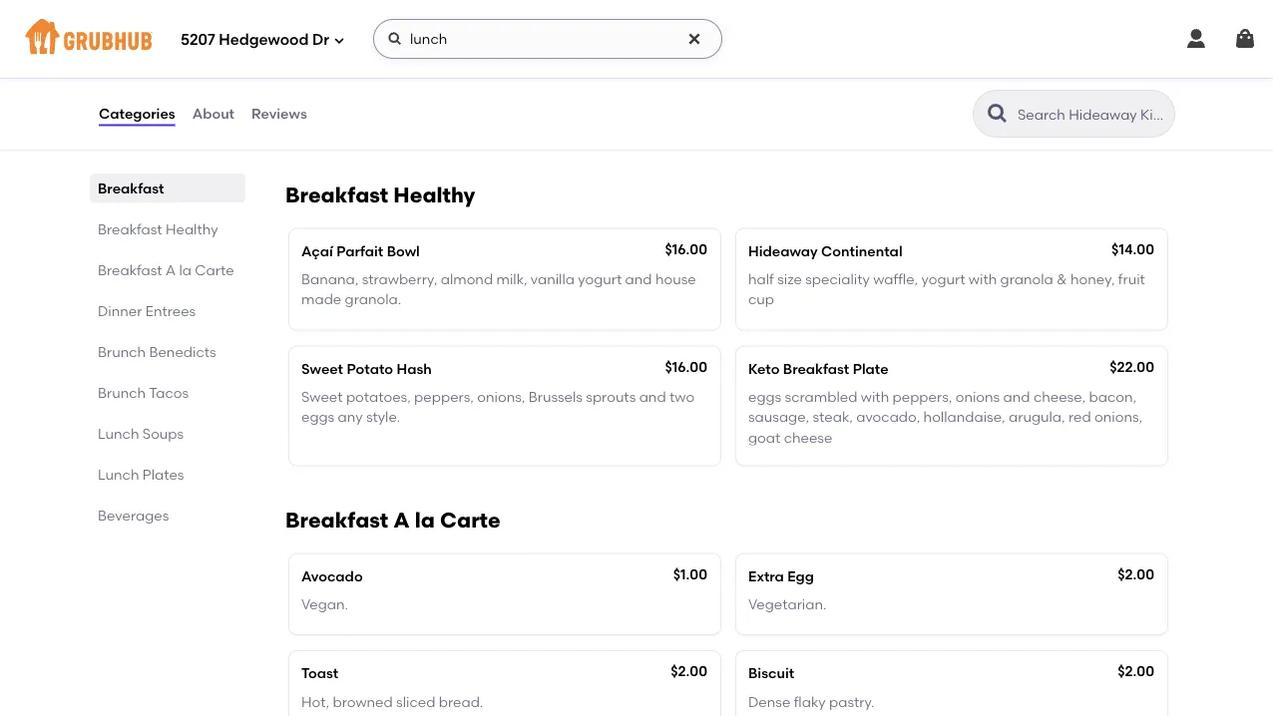 Task type: vqa. For each thing, say whether or not it's contained in the screenshot.
$13.20
no



Task type: locate. For each thing, give the bounding box(es) containing it.
0 horizontal spatial breakfast a la carte
[[98, 262, 234, 279]]

hedgewood
[[219, 31, 309, 49]]

sweet left potato
[[302, 360, 343, 377]]

and
[[626, 271, 652, 288], [640, 389, 667, 406], [1004, 389, 1031, 406]]

brunch
[[98, 343, 146, 360], [98, 384, 146, 401]]

potatoes,
[[346, 389, 411, 406]]

eggs inside eggs scrambled with peppers, onions and cheese, bacon, sausage, steak, avocado, hollandaise, arugula, red onions, goat cheese
[[749, 389, 782, 406]]

1 vertical spatial with
[[861, 389, 890, 406]]

avocado,
[[857, 409, 921, 426]]

continental
[[822, 243, 903, 260]]

with up avocado, at the right bottom of the page
[[861, 389, 890, 406]]

sweet up any
[[302, 389, 343, 406]]

two
[[670, 389, 695, 406]]

0 horizontal spatial yogurt
[[578, 271, 622, 288]]

about
[[192, 105, 235, 122]]

1 horizontal spatial la
[[415, 508, 435, 533]]

lunch for lunch plates
[[98, 466, 139, 483]]

sweet inside sweet potatoes, peppers, onions, brussels sprouts and two eggs any style.
[[302, 389, 343, 406]]

hot, browned sliced bread.
[[302, 694, 484, 711]]

1 horizontal spatial healthy
[[394, 182, 476, 208]]

egg
[[788, 568, 815, 585]]

svg image
[[1185, 27, 1209, 51], [1234, 27, 1258, 51]]

0 vertical spatial brunch
[[98, 343, 146, 360]]

1 lunch from the top
[[98, 425, 139, 442]]

$16.00 up two
[[665, 358, 708, 375]]

0 horizontal spatial carte
[[195, 262, 234, 279]]

0 horizontal spatial svg image
[[1185, 27, 1209, 51]]

0 horizontal spatial healthy
[[166, 221, 218, 238]]

0 horizontal spatial breakfast healthy
[[98, 221, 218, 238]]

with left granola
[[969, 271, 998, 288]]

yogurt left the house
[[578, 271, 622, 288]]

crumble
[[384, 102, 440, 119], [782, 102, 838, 119]]

onions, left the brussels
[[477, 389, 526, 406]]

sliced
[[396, 694, 436, 711]]

banana,
[[302, 271, 359, 288]]

0 horizontal spatial with
[[861, 389, 890, 406]]

browned
[[333, 694, 393, 711]]

and inside sweet potatoes, peppers, onions, brussels sprouts and two eggs any style.
[[640, 389, 667, 406]]

brunch for brunch benedicts
[[98, 343, 146, 360]]

onions
[[956, 389, 1001, 406]]

peppers, down the hash
[[414, 389, 474, 406]]

0 vertical spatial carte
[[195, 262, 234, 279]]

vanilla
[[864, 81, 908, 98], [531, 271, 575, 288]]

1 vertical spatial onions,
[[1095, 409, 1143, 426]]

$14.00
[[1112, 241, 1155, 258]]

cream cheese icing, fresh blueberries, blueberry coulis, short bread crumble
[[302, 81, 671, 119]]

lunch for lunch soups
[[98, 425, 139, 442]]

vegan.
[[302, 596, 348, 613]]

scrambled
[[785, 389, 858, 406]]

healthy
[[394, 182, 476, 208], [166, 221, 218, 238]]

onions, down bacon,
[[1095, 409, 1143, 426]]

0 vertical spatial onions,
[[477, 389, 526, 406]]

granola.
[[345, 291, 402, 308]]

and for sprouts
[[640, 389, 667, 406]]

eggs
[[749, 389, 782, 406], [302, 409, 335, 426]]

$16.00 for sweet potatoes, peppers, onions, brussels sprouts and two eggs any style.
[[665, 358, 708, 375]]

healthy up breakfast a la carte tab
[[166, 221, 218, 238]]

cheese down steak,
[[784, 429, 833, 446]]

breakfast tab
[[98, 178, 238, 199]]

a inside tab
[[166, 262, 176, 279]]

lunch soups tab
[[98, 423, 238, 444]]

$16.00 up the house
[[665, 241, 708, 258]]

breakfast healthy up açaí parfait bowl
[[286, 182, 476, 208]]

breakfast healthy
[[286, 182, 476, 208], [98, 221, 218, 238]]

2 brunch from the top
[[98, 384, 146, 401]]

pastry.
[[830, 694, 875, 711]]

0 horizontal spatial la
[[179, 262, 192, 279]]

0 vertical spatial lunch
[[98, 425, 139, 442]]

1 horizontal spatial carte
[[440, 508, 501, 533]]

beverages tab
[[98, 505, 238, 526]]

1 horizontal spatial breakfast healthy
[[286, 182, 476, 208]]

1 horizontal spatial crumble
[[782, 102, 838, 119]]

breakfast a la carte
[[98, 262, 234, 279], [286, 508, 501, 533]]

healthy up bowl
[[394, 182, 476, 208]]

chocolate syrup, vanilla cream, whipped cream,  chocolate chip crumble button
[[737, 40, 1168, 140]]

brunch up lunch soups
[[98, 384, 146, 401]]

1 horizontal spatial vanilla
[[864, 81, 908, 98]]

1 vertical spatial sweet
[[302, 389, 343, 406]]

lunch inside tab
[[98, 425, 139, 442]]

0 vertical spatial sweet
[[302, 360, 343, 377]]

peppers, inside sweet potatoes, peppers, onions, brussels sprouts and two eggs any style.
[[414, 389, 474, 406]]

svg image up $10.00
[[687, 31, 703, 47]]

cheese up bread
[[349, 81, 398, 98]]

search icon image
[[986, 102, 1010, 126]]

1 vertical spatial eggs
[[302, 409, 335, 426]]

1 vertical spatial la
[[415, 508, 435, 533]]

2 sweet from the top
[[302, 389, 343, 406]]

keto
[[749, 360, 780, 377]]

dense
[[749, 694, 791, 711]]

1 horizontal spatial svg image
[[387, 31, 403, 47]]

cheese inside eggs scrambled with peppers, onions and cheese, bacon, sausage, steak, avocado, hollandaise, arugula, red onions, goat cheese
[[784, 429, 833, 446]]

chocolate syrup, vanilla cream, whipped cream,  chocolate chip crumble
[[749, 81, 1145, 119]]

1 vertical spatial brunch
[[98, 384, 146, 401]]

vanilla right the syrup,
[[864, 81, 908, 98]]

0 vertical spatial la
[[179, 262, 192, 279]]

cream, left whipped
[[912, 81, 960, 98]]

2 horizontal spatial svg image
[[687, 31, 703, 47]]

1 yogurt from the left
[[578, 271, 622, 288]]

extra egg
[[749, 568, 815, 585]]

vanilla inside chocolate syrup, vanilla cream, whipped cream,  chocolate chip crumble
[[864, 81, 908, 98]]

cream
[[302, 81, 346, 98]]

steak,
[[813, 409, 853, 426]]

1 $16.00 from the top
[[665, 241, 708, 258]]

1 horizontal spatial with
[[969, 271, 998, 288]]

breakfast a la carte down breakfast healthy tab
[[98, 262, 234, 279]]

0 horizontal spatial onions,
[[477, 389, 526, 406]]

0 horizontal spatial cream,
[[912, 81, 960, 98]]

1 peppers, from the left
[[414, 389, 474, 406]]

onions, inside eggs scrambled with peppers, onions and cheese, bacon, sausage, steak, avocado, hollandaise, arugula, red onions, goat cheese
[[1095, 409, 1143, 426]]

half
[[749, 271, 775, 288]]

2 $16.00 from the top
[[665, 358, 708, 375]]

svg image right dr
[[333, 34, 345, 46]]

1 brunch from the top
[[98, 343, 146, 360]]

lunch up beverages
[[98, 466, 139, 483]]

0 horizontal spatial eggs
[[302, 409, 335, 426]]

2 lunch from the top
[[98, 466, 139, 483]]

eggs up "sausage,"
[[749, 389, 782, 406]]

0 vertical spatial with
[[969, 271, 998, 288]]

$22.00
[[1110, 358, 1155, 375]]

2 peppers, from the left
[[893, 389, 953, 406]]

2 yogurt from the left
[[922, 271, 966, 288]]

svg image up blueberry cheesecake waffle
[[387, 31, 403, 47]]

carte
[[195, 262, 234, 279], [440, 508, 501, 533]]

0 vertical spatial a
[[166, 262, 176, 279]]

1 crumble from the left
[[384, 102, 440, 119]]

cheesecake
[[371, 53, 456, 70]]

1 vertical spatial carte
[[440, 508, 501, 533]]

sweet
[[302, 360, 343, 377], [302, 389, 343, 406]]

0 vertical spatial vanilla
[[864, 81, 908, 98]]

1 vertical spatial healthy
[[166, 221, 218, 238]]

sprouts
[[586, 389, 636, 406]]

chocolate up search hideaway kitchen & bar search box
[[1077, 81, 1145, 98]]

chocolate up chip
[[749, 81, 817, 98]]

sweet for sweet potato hash
[[302, 360, 343, 377]]

goat
[[749, 429, 781, 446]]

1 horizontal spatial onions,
[[1095, 409, 1143, 426]]

plate
[[853, 360, 889, 377]]

svg image
[[387, 31, 403, 47], [687, 31, 703, 47], [333, 34, 345, 46]]

and inside banana, strawberry, almond milk, vanilla yogurt and house made granola.
[[626, 271, 652, 288]]

cream, up search hideaway kitchen & bar search box
[[1025, 81, 1073, 98]]

reviews button
[[251, 78, 308, 150]]

1 vertical spatial a
[[394, 508, 410, 533]]

1 horizontal spatial chocolate
[[1077, 81, 1145, 98]]

lunch left the "soups"
[[98, 425, 139, 442]]

1 sweet from the top
[[302, 360, 343, 377]]

avocado
[[302, 568, 363, 585]]

0 vertical spatial healthy
[[394, 182, 476, 208]]

Search Hideaway Kitchen & Bar search field
[[1016, 105, 1169, 124]]

0 horizontal spatial crumble
[[384, 102, 440, 119]]

vanilla right 'milk,'
[[531, 271, 575, 288]]

1 horizontal spatial cream,
[[1025, 81, 1073, 98]]

and up arugula,
[[1004, 389, 1031, 406]]

0 horizontal spatial peppers,
[[414, 389, 474, 406]]

brunch inside tab
[[98, 384, 146, 401]]

1 vertical spatial vanilla
[[531, 271, 575, 288]]

0 vertical spatial cheese
[[349, 81, 398, 98]]

0 vertical spatial breakfast a la carte
[[98, 262, 234, 279]]

brunch down dinner
[[98, 343, 146, 360]]

entrees
[[146, 303, 196, 319]]

cream,
[[912, 81, 960, 98], [1025, 81, 1073, 98]]

0 vertical spatial $16.00
[[665, 241, 708, 258]]

sweet potato hash
[[302, 360, 432, 377]]

1 vertical spatial lunch
[[98, 466, 139, 483]]

brunch inside tab
[[98, 343, 146, 360]]

1 horizontal spatial yogurt
[[922, 271, 966, 288]]

dr
[[312, 31, 329, 49]]

brunch benedicts tab
[[98, 341, 238, 362]]

lunch inside 'tab'
[[98, 466, 139, 483]]

extra
[[749, 568, 785, 585]]

and left the house
[[626, 271, 652, 288]]

crumble down the syrup,
[[782, 102, 838, 119]]

1 horizontal spatial peppers,
[[893, 389, 953, 406]]

honey,
[[1071, 271, 1116, 288]]

crumble down icing,
[[384, 102, 440, 119]]

1 horizontal spatial breakfast a la carte
[[286, 508, 501, 533]]

2 svg image from the left
[[1234, 27, 1258, 51]]

and left two
[[640, 389, 667, 406]]

brunch for brunch tacos
[[98, 384, 146, 401]]

2 crumble from the left
[[782, 102, 838, 119]]

breakfast healthy down "breakfast" tab
[[98, 221, 218, 238]]

breakfast up dinner
[[98, 262, 162, 279]]

1 vertical spatial cheese
[[784, 429, 833, 446]]

0 vertical spatial eggs
[[749, 389, 782, 406]]

cheese
[[349, 81, 398, 98], [784, 429, 833, 446]]

breakfast a la carte up the avocado
[[286, 508, 501, 533]]

crumble inside chocolate syrup, vanilla cream, whipped cream,  chocolate chip crumble
[[782, 102, 838, 119]]

0 horizontal spatial vanilla
[[531, 271, 575, 288]]

breakfast healthy inside tab
[[98, 221, 218, 238]]

0 horizontal spatial cheese
[[349, 81, 398, 98]]

1 horizontal spatial eggs
[[749, 389, 782, 406]]

1 horizontal spatial svg image
[[1234, 27, 1258, 51]]

breakfast healthy tab
[[98, 219, 238, 240]]

0 horizontal spatial chocolate
[[749, 81, 817, 98]]

made
[[302, 291, 342, 308]]

onions,
[[477, 389, 526, 406], [1095, 409, 1143, 426]]

keto breakfast plate
[[749, 360, 889, 377]]

2 cream, from the left
[[1025, 81, 1073, 98]]

yogurt
[[578, 271, 622, 288], [922, 271, 966, 288]]

lunch soups
[[98, 425, 184, 442]]

1 vertical spatial breakfast healthy
[[98, 221, 218, 238]]

lunch
[[98, 425, 139, 442], [98, 466, 139, 483]]

la
[[179, 262, 192, 279], [415, 508, 435, 533]]

1 horizontal spatial cheese
[[784, 429, 833, 446]]

$16.00
[[665, 241, 708, 258], [665, 358, 708, 375]]

peppers, up avocado, at the right bottom of the page
[[893, 389, 953, 406]]

peppers,
[[414, 389, 474, 406], [893, 389, 953, 406]]

waffle
[[459, 53, 504, 70]]

yogurt right the waffle,
[[922, 271, 966, 288]]

chocolate
[[749, 81, 817, 98], [1077, 81, 1145, 98]]

brunch benedicts
[[98, 343, 216, 360]]

crumble inside cream cheese icing, fresh blueberries, blueberry coulis, short bread crumble
[[384, 102, 440, 119]]

$2.00 for $2.00
[[1118, 664, 1155, 681]]

0 horizontal spatial a
[[166, 262, 176, 279]]

0 vertical spatial breakfast healthy
[[286, 182, 476, 208]]

cheese inside cream cheese icing, fresh blueberries, blueberry coulis, short bread crumble
[[349, 81, 398, 98]]

eggs left any
[[302, 409, 335, 426]]

1 horizontal spatial a
[[394, 508, 410, 533]]

1 vertical spatial $16.00
[[665, 358, 708, 375]]

plates
[[143, 466, 184, 483]]



Task type: describe. For each thing, give the bounding box(es) containing it.
bacon,
[[1090, 389, 1137, 406]]

fruit
[[1119, 271, 1146, 288]]

lunch plates
[[98, 466, 184, 483]]

açaí
[[302, 243, 333, 260]]

short
[[302, 102, 336, 119]]

blueberry
[[560, 81, 625, 98]]

Search for food, convenience, alcohol... search field
[[373, 19, 723, 59]]

vegetarian.
[[749, 596, 827, 613]]

1 chocolate from the left
[[749, 81, 817, 98]]

yogurt inside banana, strawberry, almond milk, vanilla yogurt and house made granola.
[[578, 271, 622, 288]]

and inside eggs scrambled with peppers, onions and cheese, bacon, sausage, steak, avocado, hollandaise, arugula, red onions, goat cheese
[[1004, 389, 1031, 406]]

5207 hedgewood dr
[[181, 31, 329, 49]]

chip
[[749, 102, 778, 119]]

half size speciality waffle, yogurt with granola & honey,  fruit cup
[[749, 271, 1146, 308]]

strawberry,
[[362, 271, 438, 288]]

brunch tacos
[[98, 384, 189, 401]]

brunch tacos tab
[[98, 382, 238, 403]]

hideaway continental
[[749, 243, 903, 260]]

breakfast up breakfast healthy tab
[[98, 180, 164, 197]]

breakfast up scrambled
[[784, 360, 850, 377]]

main navigation navigation
[[0, 0, 1274, 78]]

$1.00
[[674, 566, 708, 583]]

granola
[[1001, 271, 1054, 288]]

coulis,
[[628, 81, 671, 98]]

speciality
[[806, 271, 870, 288]]

la inside tab
[[179, 262, 192, 279]]

breakfast a la carte inside breakfast a la carte tab
[[98, 262, 234, 279]]

bread
[[339, 102, 380, 119]]

beverages
[[98, 507, 169, 524]]

and for yogurt
[[626, 271, 652, 288]]

$10.00
[[665, 51, 708, 68]]

icing,
[[401, 81, 438, 98]]

1 cream, from the left
[[912, 81, 960, 98]]

blueberry
[[302, 53, 367, 70]]

breakfast up the avocado
[[286, 508, 389, 533]]

1 vertical spatial breakfast a la carte
[[286, 508, 501, 533]]

sweet potatoes, peppers, onions, brussels sprouts and two eggs any style.
[[302, 389, 695, 426]]

cup
[[749, 291, 775, 308]]

about button
[[191, 78, 236, 150]]

dinner entrees tab
[[98, 301, 238, 321]]

dinner
[[98, 303, 142, 319]]

brussels
[[529, 389, 583, 406]]

açaí parfait bowl
[[302, 243, 420, 260]]

onions, inside sweet potatoes, peppers, onions, brussels sprouts and two eggs any style.
[[477, 389, 526, 406]]

cheese,
[[1034, 389, 1086, 406]]

eggs scrambled with peppers, onions and cheese, bacon, sausage, steak, avocado, hollandaise, arugula, red onions, goat cheese
[[749, 389, 1143, 446]]

hash
[[397, 360, 432, 377]]

breakfast a la carte tab
[[98, 260, 238, 281]]

sweet for sweet potatoes, peppers, onions, brussels sprouts and two eggs any style.
[[302, 389, 343, 406]]

any
[[338, 409, 363, 426]]

5207
[[181, 31, 215, 49]]

lunch plates tab
[[98, 464, 238, 485]]

flaky
[[794, 694, 826, 711]]

tacos
[[149, 384, 189, 401]]

carte inside breakfast a la carte tab
[[195, 262, 234, 279]]

red
[[1069, 409, 1092, 426]]

banana, strawberry, almond milk, vanilla yogurt and house made granola.
[[302, 271, 697, 308]]

soups
[[143, 425, 184, 442]]

fresh
[[441, 81, 474, 98]]

benedicts
[[149, 343, 216, 360]]

dinner entrees
[[98, 303, 196, 319]]

&
[[1057, 271, 1068, 288]]

blueberry cheesecake waffle
[[302, 53, 504, 70]]

$16.00 for banana, strawberry, almond milk, vanilla yogurt and house made granola.
[[665, 241, 708, 258]]

hollandaise,
[[924, 409, 1006, 426]]

sausage,
[[749, 409, 810, 426]]

waffle,
[[874, 271, 919, 288]]

0 horizontal spatial svg image
[[333, 34, 345, 46]]

blueberries,
[[477, 81, 557, 98]]

yogurt inside half size speciality waffle, yogurt with granola & honey,  fruit cup
[[922, 271, 966, 288]]

house
[[656, 271, 697, 288]]

milk,
[[497, 271, 528, 288]]

categories button
[[98, 78, 176, 150]]

$2.00 for $1.00
[[1118, 566, 1155, 583]]

breakfast up breakfast a la carte tab
[[98, 221, 162, 238]]

reviews
[[252, 105, 307, 122]]

toast
[[302, 666, 339, 683]]

1 svg image from the left
[[1185, 27, 1209, 51]]

parfait
[[337, 243, 384, 260]]

bread.
[[439, 694, 484, 711]]

size
[[778, 271, 803, 288]]

categories
[[99, 105, 175, 122]]

almond
[[441, 271, 493, 288]]

with inside half size speciality waffle, yogurt with granola & honey,  fruit cup
[[969, 271, 998, 288]]

with inside eggs scrambled with peppers, onions and cheese, bacon, sausage, steak, avocado, hollandaise, arugula, red onions, goat cheese
[[861, 389, 890, 406]]

peppers, inside eggs scrambled with peppers, onions and cheese, bacon, sausage, steak, avocado, hollandaise, arugula, red onions, goat cheese
[[893, 389, 953, 406]]

eggs inside sweet potatoes, peppers, onions, brussels sprouts and two eggs any style.
[[302, 409, 335, 426]]

whipped
[[963, 81, 1022, 98]]

arugula,
[[1009, 409, 1066, 426]]

style.
[[366, 409, 401, 426]]

syrup,
[[821, 81, 861, 98]]

hideaway
[[749, 243, 818, 260]]

bowl
[[387, 243, 420, 260]]

dense flaky pastry.
[[749, 694, 875, 711]]

biscuit
[[749, 666, 795, 683]]

breakfast up açaí
[[286, 182, 389, 208]]

vanilla inside banana, strawberry, almond milk, vanilla yogurt and house made granola.
[[531, 271, 575, 288]]

healthy inside breakfast healthy tab
[[166, 221, 218, 238]]

2 chocolate from the left
[[1077, 81, 1145, 98]]



